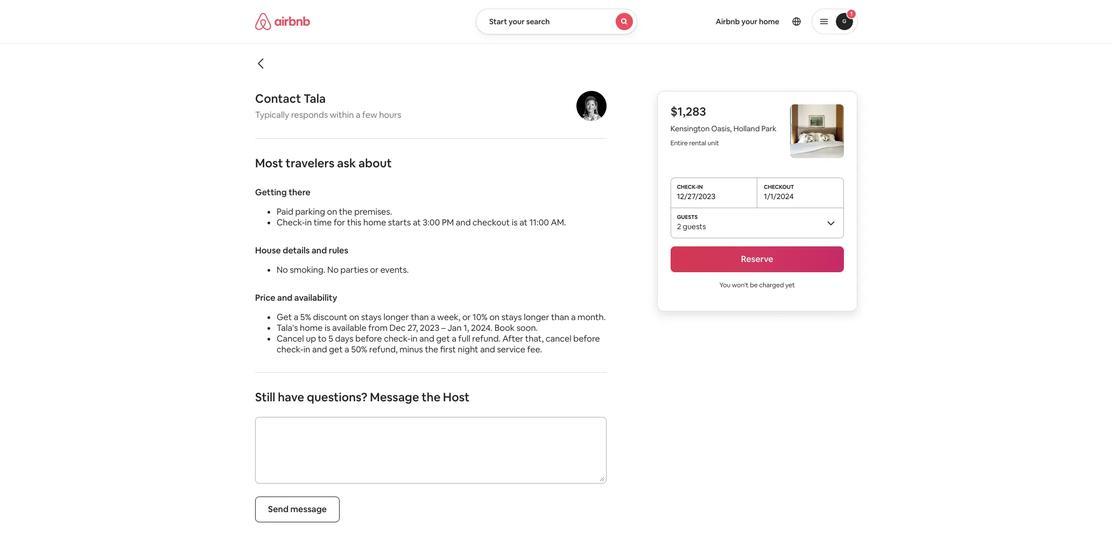 Task type: describe. For each thing, give the bounding box(es) containing it.
0 horizontal spatial check-
[[277, 344, 304, 355]]

be
[[750, 281, 758, 290]]

airbnb your home
[[716, 17, 780, 26]]

soon.
[[517, 323, 538, 334]]

book
[[495, 323, 515, 334]]

you won't be charged yet
[[720, 281, 795, 290]]

contact tala typically responds within a few hours
[[255, 91, 402, 121]]

week,
[[437, 312, 461, 323]]

have
[[278, 390, 304, 405]]

5
[[329, 333, 333, 345]]

availability
[[294, 292, 337, 304]]

1 horizontal spatial check-
[[384, 333, 411, 345]]

questions?
[[307, 390, 368, 405]]

charged
[[759, 281, 784, 290]]

10%
[[473, 312, 488, 323]]

available
[[332, 323, 367, 334]]

5%
[[300, 312, 311, 323]]

get a 5% discount on stays longer than a week, or 10% on stays longer than a month. tala's home is available from dec 27, 2023 – jan 1, 2024. book soon. cancel up to 5 days before check-in and get a full refund. after that, cancel before check-in and get a 50% refund, minus the first night and service fee.
[[277, 312, 606, 355]]

1 no from the left
[[277, 264, 288, 276]]

a left –
[[431, 312, 436, 323]]

few
[[362, 109, 377, 121]]

1,
[[464, 323, 469, 334]]

airbnb
[[716, 17, 740, 26]]

the inside "paid parking on the premises. check-in time for this home starts at 3:00 pm and checkout is at 11:00 am."
[[339, 206, 353, 218]]

cancel
[[277, 333, 304, 345]]

rental
[[689, 139, 707, 148]]

2 before from the left
[[574, 333, 600, 345]]

a left the 5%
[[294, 312, 298, 323]]

full
[[459, 333, 470, 345]]

a inside contact tala typically responds within a few hours
[[356, 109, 361, 121]]

start your search button
[[476, 9, 638, 34]]

parking
[[295, 206, 325, 218]]

ask
[[337, 156, 356, 171]]

and left rules
[[312, 245, 327, 256]]

a left month.
[[571, 312, 576, 323]]

most
[[255, 156, 283, 171]]

after
[[503, 333, 524, 345]]

check-
[[277, 217, 305, 228]]

yet
[[786, 281, 795, 290]]

1 at from the left
[[413, 217, 421, 228]]

1 button
[[812, 9, 858, 34]]

holland
[[734, 124, 760, 134]]

Start your search search field
[[476, 9, 638, 34]]

price
[[255, 292, 276, 304]]

start your search
[[489, 17, 550, 26]]

a left 50%
[[345, 344, 349, 355]]

responds
[[291, 109, 328, 121]]

reserve
[[741, 254, 774, 265]]

1 horizontal spatial on
[[349, 312, 359, 323]]

2 vertical spatial the
[[422, 390, 441, 405]]

rules
[[329, 245, 348, 256]]

night
[[458, 344, 479, 355]]

about
[[359, 156, 392, 171]]

paid
[[277, 206, 293, 218]]

the inside get a 5% discount on stays longer than a week, or 10% on stays longer than a month. tala's home is available from dec 27, 2023 – jan 1, 2024. book soon. cancel up to 5 days before check-in and get a full refund. after that, cancel before check-in and get a 50% refund, minus the first night and service fee.
[[425, 344, 438, 355]]

12/27/2023
[[677, 192, 716, 201]]

in left to
[[304, 344, 310, 355]]

starts
[[388, 217, 411, 228]]

and inside "paid parking on the premises. check-in time for this home starts at 3:00 pm and checkout is at 11:00 am."
[[456, 217, 471, 228]]

your for airbnb
[[742, 17, 758, 26]]

oasis,
[[712, 124, 732, 134]]

2 at from the left
[[520, 217, 528, 228]]

pm
[[442, 217, 454, 228]]

2 horizontal spatial on
[[490, 312, 500, 323]]

2 guests
[[677, 222, 706, 232]]

profile element
[[650, 0, 858, 43]]

1 horizontal spatial get
[[436, 333, 450, 345]]

1
[[851, 10, 853, 17]]

still have questions? message the host
[[255, 390, 470, 405]]

and left 5 at left bottom
[[312, 344, 327, 355]]

there
[[289, 187, 311, 198]]

$1,283 kensington oasis, holland park entire rental unit
[[671, 104, 777, 148]]

3:00
[[423, 217, 440, 228]]

or inside get a 5% discount on stays longer than a week, or 10% on stays longer than a month. tala's home is available from dec 27, 2023 – jan 1, 2024. book soon. cancel up to 5 days before check-in and get a full refund. after that, cancel before check-in and get a 50% refund, minus the first night and service fee.
[[463, 312, 471, 323]]

2023
[[420, 323, 440, 334]]

getting
[[255, 187, 287, 198]]

get
[[277, 312, 292, 323]]

and up get
[[277, 292, 293, 304]]



Task type: vqa. For each thing, say whether or not it's contained in the screenshot.
search
yes



Task type: locate. For each thing, give the bounding box(es) containing it.
events.
[[381, 264, 409, 276]]

0 horizontal spatial at
[[413, 217, 421, 228]]

and right pm
[[456, 217, 471, 228]]

on right 10%
[[490, 312, 500, 323]]

1 stays from the left
[[361, 312, 382, 323]]

is inside "paid parking on the premises. check-in time for this home starts at 3:00 pm and checkout is at 11:00 am."
[[512, 217, 518, 228]]

most travelers ask about
[[255, 156, 392, 171]]

is right up
[[325, 323, 331, 334]]

1/1/2024
[[764, 192, 794, 201]]

1 horizontal spatial than
[[551, 312, 569, 323]]

your inside profile element
[[742, 17, 758, 26]]

than right dec
[[411, 312, 429, 323]]

1 horizontal spatial stays
[[502, 312, 522, 323]]

typically
[[255, 109, 289, 121]]

or right parties
[[370, 264, 379, 276]]

house details and rules
[[255, 245, 348, 256]]

jan
[[448, 323, 462, 334]]

home inside profile element
[[759, 17, 780, 26]]

stays left dec
[[361, 312, 382, 323]]

0 vertical spatial home
[[759, 17, 780, 26]]

0 horizontal spatial longer
[[384, 312, 409, 323]]

no down rules
[[327, 264, 339, 276]]

2024.
[[471, 323, 493, 334]]

message
[[370, 390, 419, 405]]

0 horizontal spatial or
[[370, 264, 379, 276]]

than up cancel
[[551, 312, 569, 323]]

your right start
[[509, 17, 525, 26]]

cancel
[[546, 333, 572, 345]]

1 longer from the left
[[384, 312, 409, 323]]

home left 5 at left bottom
[[300, 323, 323, 334]]

days
[[335, 333, 354, 345]]

within
[[330, 109, 354, 121]]

from
[[368, 323, 388, 334]]

1 horizontal spatial at
[[520, 217, 528, 228]]

send message
[[268, 504, 327, 515]]

a left the full
[[452, 333, 457, 345]]

for
[[334, 217, 345, 228]]

refund,
[[369, 344, 398, 355]]

service
[[497, 344, 525, 355]]

1 vertical spatial home
[[363, 217, 386, 228]]

details
[[283, 245, 310, 256]]

travelers
[[286, 156, 335, 171]]

in
[[305, 217, 312, 228], [411, 333, 418, 345], [304, 344, 310, 355]]

hours
[[379, 109, 402, 121]]

1 before from the left
[[355, 333, 382, 345]]

learn more about the host, tala. image
[[577, 91, 607, 121], [577, 91, 607, 121]]

before
[[355, 333, 382, 345], [574, 333, 600, 345]]

in left "time"
[[305, 217, 312, 228]]

home right this
[[363, 217, 386, 228]]

message
[[290, 504, 327, 515]]

no down details
[[277, 264, 288, 276]]

park
[[762, 124, 777, 134]]

the left host
[[422, 390, 441, 405]]

2 horizontal spatial home
[[759, 17, 780, 26]]

the left first
[[425, 344, 438, 355]]

first
[[440, 344, 456, 355]]

this
[[347, 217, 362, 228]]

2 stays from the left
[[502, 312, 522, 323]]

search
[[526, 17, 550, 26]]

airbnb your home link
[[710, 10, 786, 33]]

at left 11:00
[[520, 217, 528, 228]]

0 horizontal spatial before
[[355, 333, 382, 345]]

parties
[[341, 264, 368, 276]]

on right parking
[[327, 206, 337, 218]]

1 horizontal spatial home
[[363, 217, 386, 228]]

still
[[255, 390, 275, 405]]

a left few
[[356, 109, 361, 121]]

checkout
[[473, 217, 510, 228]]

paid parking on the premises. check-in time for this home starts at 3:00 pm and checkout is at 11:00 am.
[[277, 206, 566, 228]]

house
[[255, 245, 281, 256]]

11:00
[[530, 217, 549, 228]]

longer up that,
[[524, 312, 549, 323]]

on up days
[[349, 312, 359, 323]]

1 than from the left
[[411, 312, 429, 323]]

2 guests button
[[671, 208, 844, 238]]

0 vertical spatial or
[[370, 264, 379, 276]]

0 horizontal spatial home
[[300, 323, 323, 334]]

refund.
[[472, 333, 501, 345]]

send message button
[[255, 497, 340, 523]]

longer up refund,
[[384, 312, 409, 323]]

Message the host text field
[[257, 419, 605, 482]]

time
[[314, 217, 332, 228]]

start
[[489, 17, 507, 26]]

guests
[[683, 222, 706, 232]]

0 horizontal spatial your
[[509, 17, 525, 26]]

1 horizontal spatial or
[[463, 312, 471, 323]]

and right night
[[480, 344, 495, 355]]

or
[[370, 264, 379, 276], [463, 312, 471, 323]]

1 horizontal spatial no
[[327, 264, 339, 276]]

smoking.
[[290, 264, 326, 276]]

the
[[339, 206, 353, 218], [425, 344, 438, 355], [422, 390, 441, 405]]

your right airbnb
[[742, 17, 758, 26]]

1 your from the left
[[509, 17, 525, 26]]

stays up after
[[502, 312, 522, 323]]

1 vertical spatial or
[[463, 312, 471, 323]]

50%
[[351, 344, 368, 355]]

home inside get a 5% discount on stays longer than a week, or 10% on stays longer than a month. tala's home is available from dec 27, 2023 – jan 1, 2024. book soon. cancel up to 5 days before check-in and get a full refund. after that, cancel before check-in and get a 50% refund, minus the first night and service fee.
[[300, 323, 323, 334]]

you
[[720, 281, 731, 290]]

home inside "paid parking on the premises. check-in time for this home starts at 3:00 pm and checkout is at 11:00 am."
[[363, 217, 386, 228]]

entire
[[671, 139, 688, 148]]

1 horizontal spatial longer
[[524, 312, 549, 323]]

0 horizontal spatial on
[[327, 206, 337, 218]]

0 horizontal spatial than
[[411, 312, 429, 323]]

at left 3:00
[[413, 217, 421, 228]]

am.
[[551, 217, 566, 228]]

tala
[[304, 91, 326, 106]]

at
[[413, 217, 421, 228], [520, 217, 528, 228]]

stays
[[361, 312, 382, 323], [502, 312, 522, 323]]

2 vertical spatial home
[[300, 323, 323, 334]]

won't
[[732, 281, 749, 290]]

is right the 'checkout'
[[512, 217, 518, 228]]

contact
[[255, 91, 301, 106]]

on inside "paid parking on the premises. check-in time for this home starts at 3:00 pm and checkout is at 11:00 am."
[[327, 206, 337, 218]]

no smoking. no parties or events.
[[277, 264, 409, 276]]

discount
[[313, 312, 347, 323]]

your inside button
[[509, 17, 525, 26]]

2 no from the left
[[327, 264, 339, 276]]

0 vertical spatial the
[[339, 206, 353, 218]]

2 than from the left
[[551, 312, 569, 323]]

the right "time"
[[339, 206, 353, 218]]

that,
[[525, 333, 544, 345]]

dec
[[390, 323, 406, 334]]

and right 27,
[[420, 333, 435, 345]]

before down month.
[[574, 333, 600, 345]]

minus
[[400, 344, 423, 355]]

0 horizontal spatial is
[[325, 323, 331, 334]]

home
[[759, 17, 780, 26], [363, 217, 386, 228], [300, 323, 323, 334]]

2
[[677, 222, 681, 232]]

premises.
[[354, 206, 392, 218]]

$1,283
[[671, 104, 707, 119]]

tala's
[[277, 323, 298, 334]]

1 vertical spatial is
[[325, 323, 331, 334]]

1 horizontal spatial is
[[512, 217, 518, 228]]

on
[[327, 206, 337, 218], [349, 312, 359, 323], [490, 312, 500, 323]]

is inside get a 5% discount on stays longer than a week, or 10% on stays longer than a month. tala's home is available from dec 27, 2023 – jan 1, 2024. book soon. cancel up to 5 days before check-in and get a full refund. after that, cancel before check-in and get a 50% refund, minus the first night and service fee.
[[325, 323, 331, 334]]

price and availability
[[255, 292, 337, 304]]

getting there
[[255, 187, 311, 198]]

0 horizontal spatial no
[[277, 264, 288, 276]]

2 longer from the left
[[524, 312, 549, 323]]

–
[[442, 323, 446, 334]]

0 vertical spatial is
[[512, 217, 518, 228]]

in inside "paid parking on the premises. check-in time for this home starts at 3:00 pm and checkout is at 11:00 am."
[[305, 217, 312, 228]]

before right days
[[355, 333, 382, 345]]

your for start
[[509, 17, 525, 26]]

get
[[436, 333, 450, 345], [329, 344, 343, 355]]

home right airbnb
[[759, 17, 780, 26]]

1 horizontal spatial your
[[742, 17, 758, 26]]

in left 2023
[[411, 333, 418, 345]]

fee.
[[527, 344, 542, 355]]

1 horizontal spatial before
[[574, 333, 600, 345]]

0 horizontal spatial stays
[[361, 312, 382, 323]]

host
[[443, 390, 470, 405]]

or left 10%
[[463, 312, 471, 323]]

27,
[[408, 323, 418, 334]]

to
[[318, 333, 327, 345]]

2 your from the left
[[742, 17, 758, 26]]

1 vertical spatial the
[[425, 344, 438, 355]]

send
[[268, 504, 289, 515]]

0 horizontal spatial get
[[329, 344, 343, 355]]



